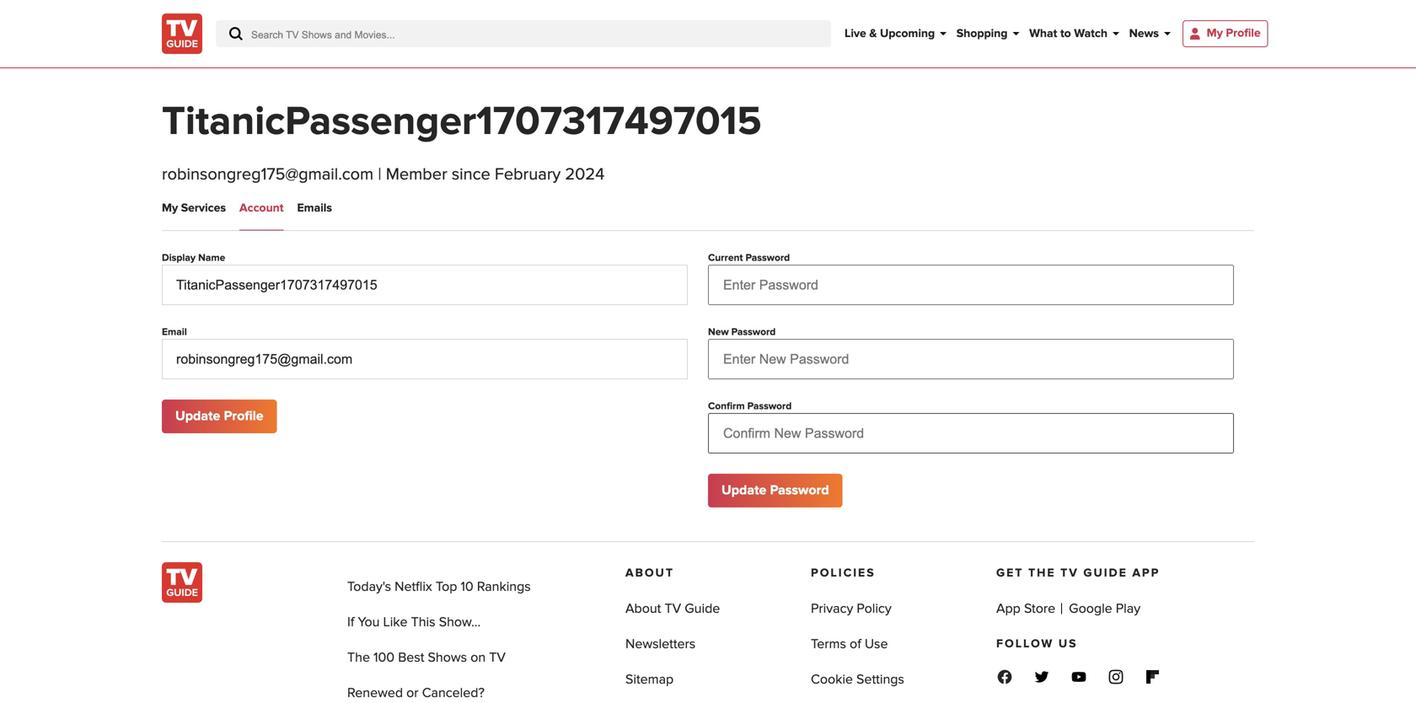 Task type: locate. For each thing, give the bounding box(es) containing it.
my
[[1207, 26, 1223, 41], [162, 201, 178, 215]]

0 vertical spatial my
[[1207, 26, 1223, 41]]

Search TV Shows and Movies... text field
[[216, 20, 831, 47]]

password
[[746, 252, 790, 264], [731, 326, 776, 338], [747, 400, 792, 412], [770, 482, 829, 499]]

tv up newsletters link
[[665, 601, 681, 617]]

cookie settings
[[811, 671, 904, 687]]

2 horizontal spatial tv
[[1061, 566, 1079, 580]]

my right news link
[[1207, 26, 1223, 41]]

Enter Password password field
[[708, 265, 1234, 305]]

guide up 'google play'
[[1084, 566, 1128, 580]]

0 horizontal spatial update
[[175, 408, 220, 424]]

tv right the at the right
[[1061, 566, 1079, 580]]

update password button
[[708, 474, 843, 507]]

member
[[386, 164, 447, 185]]

watch
[[1074, 27, 1108, 41]]

new
[[708, 326, 729, 338]]

about for about
[[625, 566, 674, 580]]

password inside button
[[770, 482, 829, 499]]

password for new password
[[731, 326, 776, 338]]

guide
[[1084, 566, 1128, 580], [685, 601, 720, 617]]

sitemap link
[[625, 671, 674, 687]]

1 about from the top
[[625, 566, 674, 580]]

1 vertical spatial my
[[162, 201, 178, 215]]

0 horizontal spatial tv
[[489, 650, 506, 666]]

0 horizontal spatial guide
[[685, 601, 720, 617]]

us
[[1059, 637, 1078, 651]]

update inside 'button'
[[175, 408, 220, 424]]

0 vertical spatial about
[[625, 566, 674, 580]]

since
[[452, 164, 490, 185]]

2024
[[565, 164, 605, 185]]

netflix
[[395, 579, 432, 595]]

emails link
[[297, 201, 332, 215]]

update profile
[[175, 408, 263, 424]]

about up about tv guide
[[625, 566, 674, 580]]

my for my services
[[162, 201, 178, 215]]

app
[[1132, 566, 1160, 580]]

shopping link
[[957, 25, 1014, 42]]

update inside button
[[722, 482, 767, 499]]

password for current password
[[746, 252, 790, 264]]

name
[[198, 252, 225, 264]]

1 horizontal spatial tv
[[665, 601, 681, 617]]

Confirm New Password password field
[[708, 413, 1234, 454]]

0 horizontal spatial profile
[[224, 408, 263, 424]]

shopping
[[957, 27, 1008, 41]]

terms of use
[[811, 636, 888, 652]]

like
[[383, 614, 408, 630]]

follow
[[996, 637, 1054, 651]]

policy
[[857, 601, 892, 617]]

sitemap
[[625, 671, 674, 687]]

about
[[625, 566, 674, 580], [625, 601, 661, 617]]

display
[[162, 252, 196, 264]]

1 vertical spatial guide
[[685, 601, 720, 617]]

update for update profile
[[175, 408, 220, 424]]

menu bar containing live & upcoming
[[845, 0, 1171, 67]]

password for confirm password
[[747, 400, 792, 412]]

|
[[378, 164, 382, 185]]

on
[[471, 650, 486, 666]]

0 vertical spatial profile
[[1226, 26, 1261, 41]]

1 vertical spatial update
[[722, 482, 767, 499]]

the
[[347, 650, 370, 666]]

current
[[708, 252, 743, 264]]

tv right on
[[489, 650, 506, 666]]

confirm
[[708, 400, 745, 412]]

canceled?
[[422, 685, 485, 701]]

app store
[[996, 601, 1056, 617]]

privacy policy link
[[811, 601, 892, 617]]

new password
[[708, 326, 776, 338]]

guide up newsletters link
[[685, 601, 720, 617]]

1 vertical spatial profile
[[224, 408, 263, 424]]

what to watch
[[1029, 27, 1108, 41]]

1 horizontal spatial my
[[1207, 26, 1223, 41]]

TitanicPassenger1707317497015 text field
[[162, 265, 688, 305]]

my left 'services' on the left
[[162, 201, 178, 215]]

menu bar
[[845, 0, 1171, 67]]

None field
[[216, 20, 831, 47]]

today's
[[347, 579, 391, 595]]

tv
[[1061, 566, 1079, 580], [665, 601, 681, 617], [489, 650, 506, 666]]

news link
[[1129, 25, 1166, 42]]

of
[[850, 636, 861, 652]]

1 horizontal spatial update
[[722, 482, 767, 499]]

1 vertical spatial about
[[625, 601, 661, 617]]

profile inside 'button'
[[224, 408, 263, 424]]

1 horizontal spatial profile
[[1226, 26, 1261, 41]]

1 vertical spatial tv
[[665, 601, 681, 617]]

get
[[996, 566, 1024, 580]]

privacy
[[811, 601, 853, 617]]

about tv guide link
[[625, 601, 720, 617]]

google play link
[[1069, 601, 1147, 617]]

2 about from the top
[[625, 601, 661, 617]]

password for update password
[[770, 482, 829, 499]]

profile
[[1226, 26, 1261, 41], [224, 408, 263, 424]]

services
[[181, 201, 226, 215]]

0 horizontal spatial my
[[162, 201, 178, 215]]

update password
[[722, 482, 829, 499]]

0 vertical spatial update
[[175, 408, 220, 424]]

about up newsletters link
[[625, 601, 661, 617]]

0 vertical spatial guide
[[1084, 566, 1128, 580]]

newsletters link
[[625, 636, 696, 652]]

february
[[495, 164, 561, 185]]

cookie settings link
[[811, 671, 904, 687]]

profile for update profile
[[224, 408, 263, 424]]

the
[[1028, 566, 1056, 580]]

0 vertical spatial tv
[[1061, 566, 1079, 580]]



Task type: describe. For each thing, give the bounding box(es) containing it.
my services link
[[162, 201, 226, 215]]

account link
[[239, 201, 284, 231]]

newsletters
[[625, 636, 696, 652]]

play
[[1116, 601, 1141, 617]]

about for about tv guide
[[625, 601, 661, 617]]

live & upcoming link
[[845, 25, 942, 42]]

this
[[411, 614, 435, 630]]

display name
[[162, 252, 225, 264]]

Enter New Password password field
[[708, 339, 1234, 379]]

you
[[358, 614, 380, 630]]

&
[[869, 27, 877, 41]]

2 vertical spatial tv
[[489, 650, 506, 666]]

show...
[[439, 614, 481, 630]]

app
[[996, 601, 1021, 617]]

live & upcoming
[[845, 27, 935, 41]]

robinsongreg175@gmail.com
[[162, 164, 374, 185]]

my profile
[[1207, 26, 1261, 41]]

emails
[[297, 201, 332, 215]]

policies
[[811, 566, 876, 580]]

account
[[239, 201, 284, 215]]

renewed
[[347, 685, 403, 701]]

today's netflix top 10 rankings link
[[347, 579, 531, 595]]

privacy policy
[[811, 601, 892, 617]]

google play
[[1069, 601, 1141, 617]]

best
[[398, 650, 424, 666]]

store
[[1024, 601, 1056, 617]]

shows
[[428, 650, 467, 666]]

profile for my profile
[[1226, 26, 1261, 41]]

the 100 best shows on tv link
[[347, 650, 506, 666]]

titanicpassenger1707317497015
[[162, 97, 762, 147]]

renewed or canceled?
[[347, 685, 485, 701]]

100
[[374, 650, 395, 666]]

what to watch link
[[1029, 25, 1114, 42]]

to
[[1060, 27, 1071, 41]]

terms of use link
[[811, 636, 888, 652]]

the 100 best shows on tv
[[347, 650, 506, 666]]

my services
[[162, 201, 226, 215]]

robinsongreg175@gmail.com text field
[[162, 339, 688, 379]]

cookie
[[811, 671, 853, 687]]

if you like this show...
[[347, 614, 481, 630]]

if you like this show... link
[[347, 614, 481, 630]]

news
[[1129, 27, 1159, 41]]

app store link
[[996, 601, 1062, 617]]

live
[[845, 27, 866, 41]]

update profile button
[[162, 400, 277, 433]]

get the tv guide app
[[996, 566, 1160, 580]]

today's netflix top 10 rankings
[[347, 579, 531, 595]]

top
[[436, 579, 457, 595]]

my for my profile
[[1207, 26, 1223, 41]]

current password
[[708, 252, 790, 264]]

update for update password
[[722, 482, 767, 499]]

robinsongreg175@gmail.com | member since february 2024
[[162, 164, 605, 185]]

10
[[461, 579, 474, 595]]

about tv guide
[[625, 601, 720, 617]]

use
[[865, 636, 888, 652]]

confirm password
[[708, 400, 792, 412]]

upcoming
[[880, 27, 935, 41]]

settings
[[857, 671, 904, 687]]

google
[[1069, 601, 1112, 617]]

rankings
[[477, 579, 531, 595]]

1 horizontal spatial guide
[[1084, 566, 1128, 580]]

what
[[1029, 27, 1057, 41]]

terms
[[811, 636, 846, 652]]

email
[[162, 326, 187, 338]]

follow us
[[996, 637, 1078, 651]]

renewed or canceled? link
[[347, 685, 485, 701]]

or
[[406, 685, 419, 701]]

if
[[347, 614, 354, 630]]



Task type: vqa. For each thing, say whether or not it's contained in the screenshot.
Blue within the Netflix is on a hot streak with animation — just look at the next few entries on this list — but the best of the bunch might be Blue Eye Samurai, a French-American co- production about a half-white half-Japanese female samurai (Onna-musha) in 17th century Japan on a quest for vengeance against four men. The critically acclaimed series features the voice talent of Maya Erskine, Darren Barnett, Masi Oka, George Takei, and Brenda Song. It ain't for kids though; in addition to digit-severing violence, there's nudity that would make your mom blush. -
no



